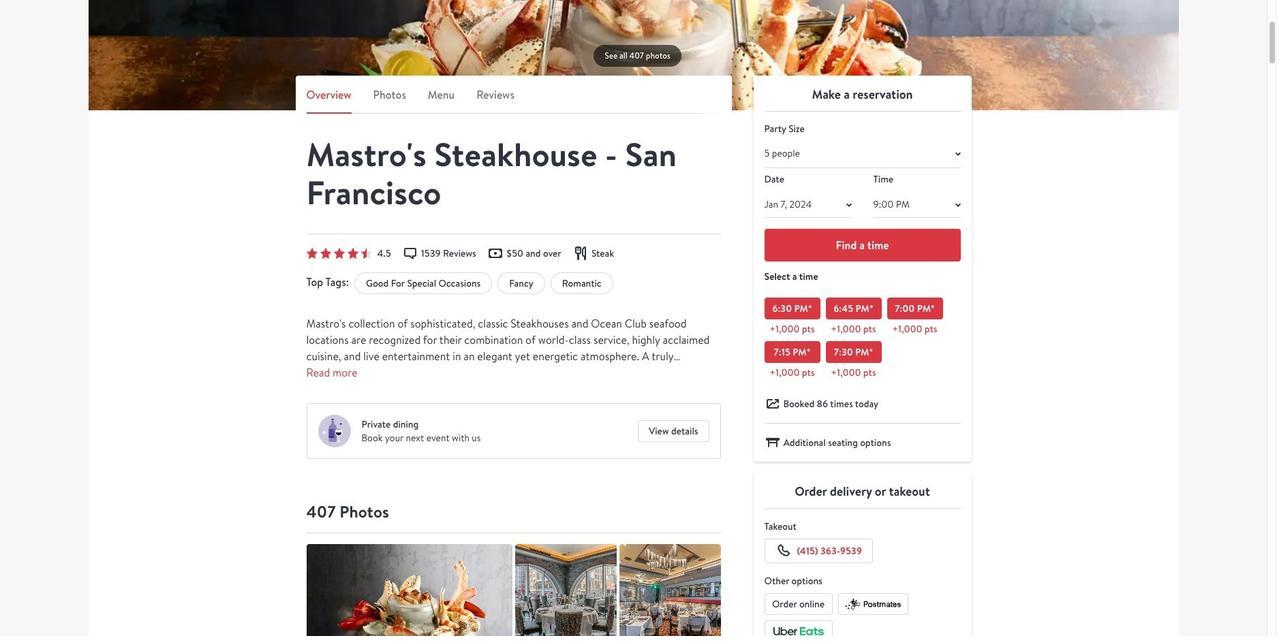 Task type: vqa. For each thing, say whether or not it's contained in the screenshot.
4.5 stars 'image'
yes



Task type: locate. For each thing, give the bounding box(es) containing it.
logo image for postmates image
[[844, 598, 903, 611]]

tab list
[[307, 87, 721, 114]]

logo image for uber eats image
[[772, 625, 826, 637]]

mastro's steakhouse - san francisco, san francisco, ca image
[[88, 0, 1179, 110], [307, 545, 512, 637], [515, 545, 617, 637], [619, 545, 721, 637]]



Task type: describe. For each thing, give the bounding box(es) containing it.
private dining image
[[318, 416, 351, 448]]

4.5 stars image
[[307, 248, 372, 259]]



